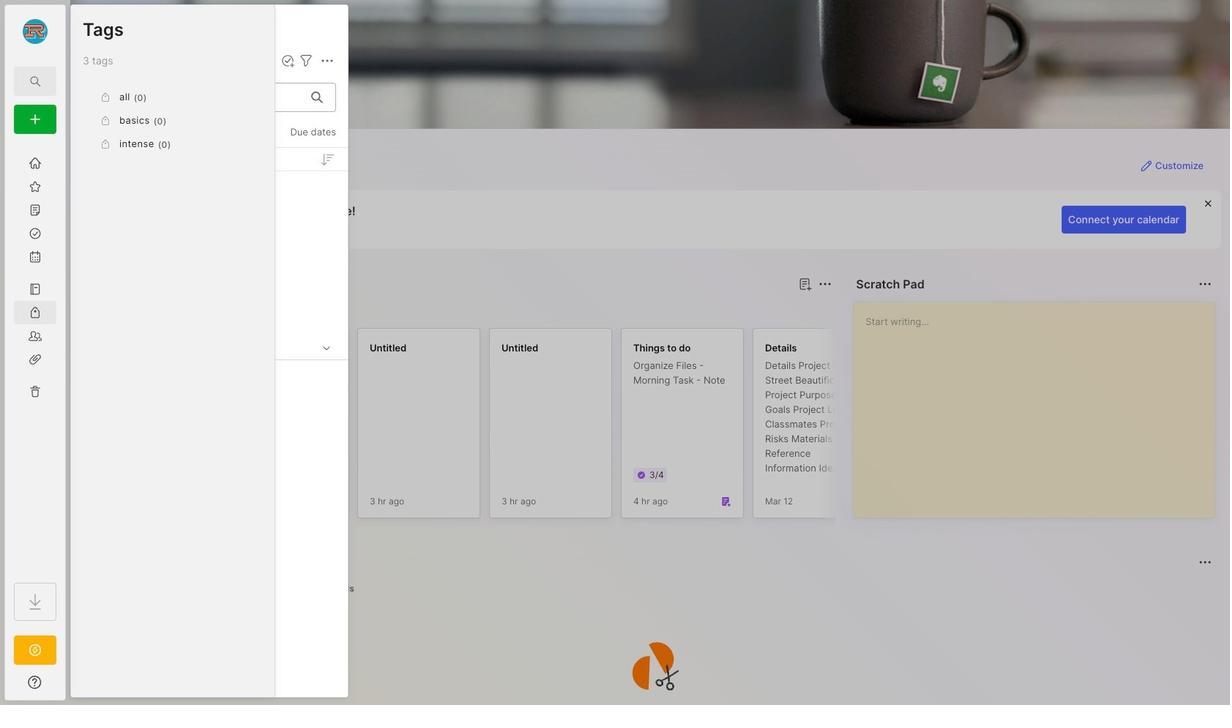 Task type: describe. For each thing, give the bounding box(es) containing it.
home image
[[28, 156, 42, 171]]

WHAT'S NEW field
[[5, 671, 65, 694]]

Find tasks… text field
[[86, 85, 303, 110]]

4 row from the top
[[77, 280, 342, 306]]

edit search image
[[26, 73, 44, 90]]

3 row from the top
[[77, 251, 342, 277]]

1 horizontal spatial tab
[[276, 580, 314, 598]]

collapse 01_completed image
[[319, 341, 334, 355]]

Account field
[[5, 17, 65, 46]]

click to expand image
[[64, 678, 75, 696]]

12 row from the top
[[77, 573, 342, 599]]

11 row from the top
[[77, 543, 342, 570]]

account image
[[23, 19, 48, 44]]



Task type: vqa. For each thing, say whether or not it's contained in the screenshot.
7th row from the top of the page
yes



Task type: locate. For each thing, give the bounding box(es) containing it.
0 horizontal spatial tab
[[146, 302, 205, 319]]

1 row from the top
[[77, 179, 342, 218]]

Start writing… text field
[[866, 303, 1214, 506]]

13 row from the top
[[77, 602, 342, 628]]

main element
[[0, 0, 70, 705]]

tab
[[146, 302, 205, 319], [276, 580, 314, 598], [320, 580, 361, 598]]

tree inside main element
[[5, 143, 65, 570]]

9 row from the top
[[77, 485, 342, 511]]

2 horizontal spatial tab
[[320, 580, 361, 598]]

8 row from the top
[[77, 456, 342, 482]]

upgrade image
[[26, 642, 44, 659]]

tab list
[[97, 580, 1210, 598]]

tree
[[5, 143, 65, 570]]

row
[[77, 179, 342, 218], [77, 221, 342, 248], [77, 251, 342, 277], [77, 280, 342, 306], [77, 368, 342, 394], [77, 397, 342, 423], [77, 426, 342, 453], [77, 456, 342, 482], [77, 485, 342, 511], [77, 514, 342, 541], [77, 543, 342, 570], [77, 573, 342, 599], [77, 602, 342, 628]]

row group
[[83, 86, 263, 156], [71, 148, 348, 641], [94, 328, 1231, 527]]

6 row from the top
[[77, 397, 342, 423]]

5 row from the top
[[77, 368, 342, 394]]

10 row from the top
[[77, 514, 342, 541]]

new task image
[[281, 53, 295, 68]]

2 row from the top
[[77, 221, 342, 248]]

7 row from the top
[[77, 426, 342, 453]]



